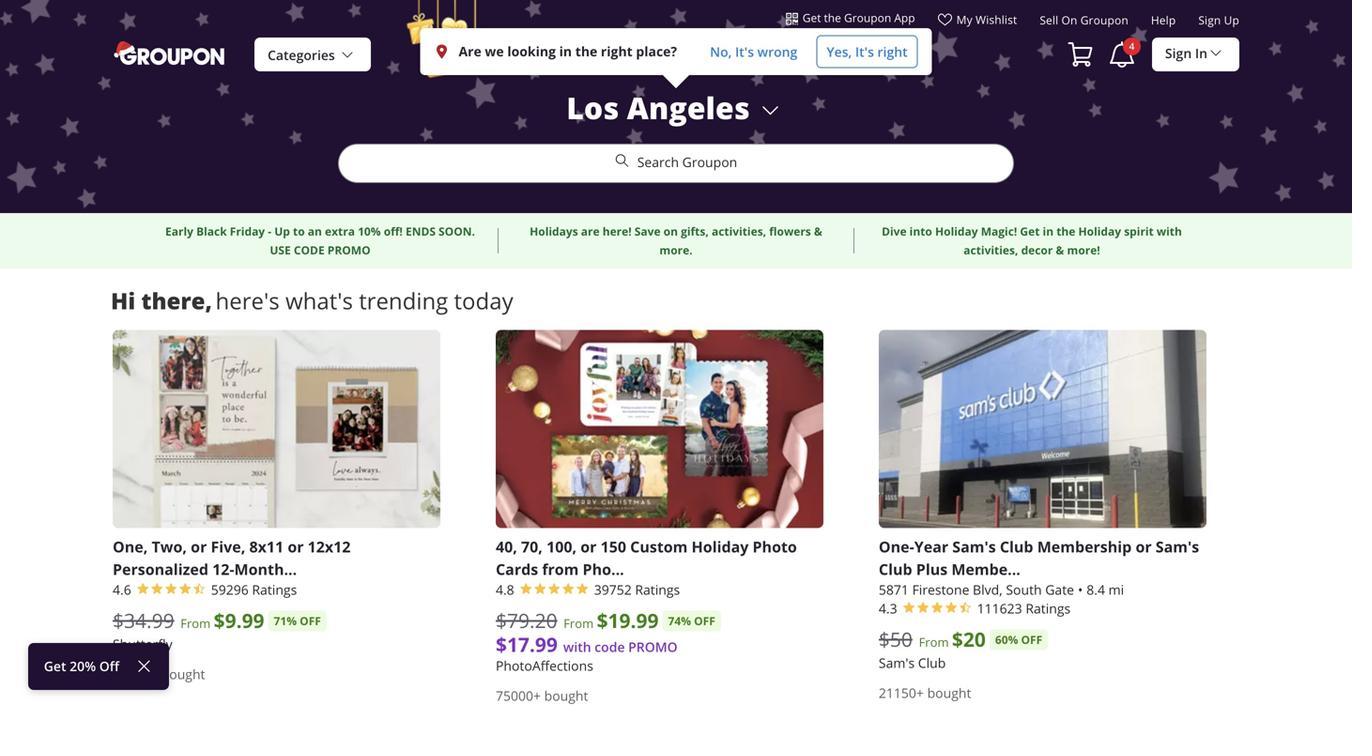Task type: locate. For each thing, give the bounding box(es) containing it.
club
[[1000, 537, 1034, 557], [879, 559, 913, 580], [919, 655, 946, 672]]

or inside one-year sam's club membership or sam's club plus membe... 5871 firestone blvd, south gate • 8.4 mi
[[1136, 537, 1152, 557]]

0 vertical spatial club
[[1000, 537, 1034, 557]]

in
[[1196, 45, 1208, 62]]

yes, it's right button
[[817, 35, 918, 68]]

1 vertical spatial &
[[1056, 242, 1065, 258]]

sam's down $50
[[879, 655, 915, 672]]

1 or from the left
[[191, 537, 207, 557]]

shutterfly
[[113, 636, 173, 653]]

los angeles
[[567, 87, 750, 128]]

4 unread items element
[[1124, 38, 1141, 55]]

from inside from $20
[[919, 634, 949, 651]]

with right spirit
[[1157, 224, 1183, 240]]

sign left in
[[1166, 45, 1192, 62]]

0 horizontal spatial get
[[44, 658, 66, 675]]

from left $9.99
[[181, 616, 211, 632]]

from up the sam's club
[[919, 634, 949, 651]]

0 horizontal spatial holiday
[[692, 537, 749, 557]]

1 horizontal spatial sam's
[[953, 537, 996, 557]]

hi there, here's what's trending today
[[111, 286, 514, 316]]

or left five, at the bottom of page
[[191, 537, 207, 557]]

0 horizontal spatial &
[[814, 224, 823, 240]]

categories button
[[255, 38, 371, 72]]

ratings down gate
[[1026, 600, 1071, 618]]

yes, it's right
[[827, 43, 908, 60]]

2 horizontal spatial holiday
[[1079, 224, 1122, 240]]

two,
[[152, 537, 187, 557]]

1 vertical spatial club
[[879, 559, 913, 580]]

$17.99 with code promo photoaffections
[[496, 631, 678, 675]]

on up more.
[[664, 224, 678, 240]]

the right looking
[[576, 42, 598, 61]]

75000+ bought
[[496, 688, 589, 705]]

0 horizontal spatial it's
[[736, 43, 754, 60]]

1 horizontal spatial promo
[[629, 639, 678, 656]]

it's
[[736, 43, 754, 60], [856, 43, 875, 60]]

0 horizontal spatial activities,
[[712, 224, 767, 240]]

sell on groupon
[[1040, 13, 1129, 28]]

with inside $17.99 with code promo photoaffections
[[564, 639, 592, 656]]

0 vertical spatial activities,
[[712, 224, 767, 240]]

from for $19.99
[[564, 616, 594, 632]]

sign for sign in
[[1166, 45, 1192, 62]]

holiday right into
[[936, 224, 979, 240]]

right left place?
[[601, 42, 633, 61]]

1 horizontal spatial from
[[564, 616, 594, 632]]

off!
[[384, 224, 403, 240]]

0 horizontal spatial with
[[564, 639, 592, 656]]

$34.99
[[113, 608, 174, 634]]

0 horizontal spatial in
[[560, 42, 572, 61]]

get for get 20% off
[[44, 658, 66, 675]]

0 horizontal spatial club
[[879, 559, 913, 580]]

or left "150"
[[581, 537, 597, 557]]

1 vertical spatial the
[[576, 42, 598, 61]]

promo down $19.99 at the left bottom of page
[[629, 639, 678, 656]]

1 horizontal spatial on
[[1062, 13, 1078, 28]]

&
[[814, 224, 823, 240], [1056, 242, 1065, 258]]

sell
[[1040, 13, 1059, 28]]

activities, down 'magic!'
[[964, 242, 1019, 258]]

are
[[581, 224, 600, 240]]

the up more! on the top right of the page
[[1057, 224, 1076, 240]]

from inside from $19.99
[[564, 616, 594, 632]]

or right 8x11
[[288, 537, 304, 557]]

1 horizontal spatial ratings
[[635, 581, 680, 599]]

0 horizontal spatial sam's
[[879, 655, 915, 672]]

groupon inside search box
[[683, 154, 738, 171]]

in right looking
[[560, 42, 572, 61]]

1 vertical spatial get
[[1021, 224, 1040, 240]]

2 vertical spatial the
[[1057, 224, 1076, 240]]

promo down extra
[[328, 242, 371, 258]]

2 vertical spatial club
[[919, 655, 946, 672]]

2 horizontal spatial off
[[1022, 632, 1043, 648]]

groupon inside button
[[845, 10, 892, 25]]

bought down photoaffections
[[545, 688, 589, 705]]

off right 74% at the bottom of page
[[694, 613, 716, 629]]

it's right yes,
[[856, 43, 875, 60]]

2 horizontal spatial the
[[1057, 224, 1076, 240]]

off for $9.99
[[300, 613, 321, 629]]

sam's up membe...
[[953, 537, 996, 557]]

early
[[165, 224, 193, 240]]

an
[[308, 224, 322, 240]]

1 horizontal spatial the
[[824, 10, 842, 25]]

right down app
[[878, 43, 908, 60]]

or right membership
[[1136, 537, 1152, 557]]

club up 5871
[[879, 559, 913, 580]]

2 horizontal spatial from
[[919, 634, 949, 651]]

1 horizontal spatial up
[[1225, 13, 1240, 28]]

0 vertical spatial &
[[814, 224, 823, 240]]

sell on groupon link
[[1040, 13, 1129, 35]]

0 horizontal spatial right
[[601, 42, 633, 61]]

1 horizontal spatial &
[[1056, 242, 1065, 258]]

1 vertical spatial activities,
[[964, 242, 1019, 258]]

more!
[[1068, 242, 1101, 258]]

promo inside $17.99 with code promo photoaffections
[[629, 639, 678, 656]]

the up yes,
[[824, 10, 842, 25]]

right inside button
[[878, 43, 908, 60]]

1 horizontal spatial groupon
[[845, 10, 892, 25]]

0 vertical spatial on
[[1062, 13, 1078, 28]]

help link
[[1152, 13, 1177, 35]]

ratings
[[252, 581, 297, 599], [635, 581, 680, 599], [1026, 600, 1071, 618]]

0 horizontal spatial bought
[[161, 666, 205, 683]]

year
[[915, 537, 949, 557]]

membership
[[1038, 537, 1132, 557]]

from
[[542, 559, 579, 580]]

1 horizontal spatial club
[[919, 655, 946, 672]]

0 horizontal spatial ratings
[[252, 581, 297, 599]]

no, it's wrong
[[710, 43, 798, 60]]

sign
[[1199, 13, 1222, 28], [1166, 45, 1192, 62]]

2 horizontal spatial ratings
[[1026, 600, 1071, 618]]

ratings down month...
[[252, 581, 297, 599]]

2 right from the left
[[878, 43, 908, 60]]

0 horizontal spatial groupon
[[683, 154, 738, 171]]

up
[[1225, 13, 1240, 28], [275, 224, 290, 240]]

0 horizontal spatial up
[[275, 224, 290, 240]]

1 horizontal spatial get
[[803, 10, 822, 25]]

ratings for $19.99
[[635, 581, 680, 599]]

sign inside sign up link
[[1199, 13, 1222, 28]]

what's
[[286, 286, 353, 316]]

1 vertical spatial up
[[275, 224, 290, 240]]

one-
[[879, 537, 915, 557]]

on inside holidays are here! save on gifts, activities, flowers & more.
[[664, 224, 678, 240]]

from for $9.99
[[181, 616, 211, 632]]

1 horizontal spatial it's
[[856, 43, 875, 60]]

on
[[1062, 13, 1078, 28], [664, 224, 678, 240]]

0 vertical spatial up
[[1225, 13, 1240, 28]]

1 horizontal spatial with
[[1157, 224, 1183, 240]]

4 button
[[1108, 38, 1141, 71]]

0 vertical spatial sign
[[1199, 13, 1222, 28]]

1 horizontal spatial bought
[[545, 688, 589, 705]]

five,
[[211, 537, 246, 557]]

2 vertical spatial get
[[44, 658, 66, 675]]

3 or from the left
[[581, 537, 597, 557]]

activities, inside holidays are here! save on gifts, activities, flowers & more.
[[712, 224, 767, 240]]

0 horizontal spatial from
[[181, 616, 211, 632]]

1 vertical spatial in
[[1043, 224, 1054, 240]]

0 vertical spatial with
[[1157, 224, 1183, 240]]

holidays are here! save on gifts, activities, flowers & more.
[[530, 224, 823, 258]]

4.6
[[113, 581, 131, 599]]

groupon up the 4 unread items element
[[1081, 13, 1129, 28]]

club up membe...
[[1000, 537, 1034, 557]]

code
[[595, 639, 625, 656]]

up right - at the left top of the page
[[275, 224, 290, 240]]

1 horizontal spatial off
[[694, 613, 716, 629]]

up up sign in button
[[1225, 13, 1240, 28]]

club up 21150+ bought
[[919, 655, 946, 672]]

activities, right gifts,
[[712, 224, 767, 240]]

holiday left photo
[[692, 537, 749, 557]]

holidays
[[530, 224, 578, 240]]

get the groupon app
[[803, 10, 916, 25]]

21150+
[[879, 685, 924, 702]]

111623 ratings
[[978, 600, 1071, 618]]

get for get the groupon app
[[803, 10, 822, 25]]

2 horizontal spatial get
[[1021, 224, 1040, 240]]

0 horizontal spatial the
[[576, 42, 598, 61]]

1 vertical spatial sign
[[1166, 45, 1192, 62]]

$50
[[879, 626, 913, 653]]

month...
[[234, 559, 297, 580]]

from
[[181, 616, 211, 632], [564, 616, 594, 632], [919, 634, 949, 651]]

& right the decor
[[1056, 242, 1065, 258]]

off right 71%
[[300, 613, 321, 629]]

0 vertical spatial promo
[[328, 242, 371, 258]]

off for $19.99
[[694, 613, 716, 629]]

more.
[[660, 242, 693, 258]]

sign up link
[[1199, 13, 1240, 35]]

pho...
[[583, 559, 624, 580]]

or
[[191, 537, 207, 557], [288, 537, 304, 557], [581, 537, 597, 557], [1136, 537, 1152, 557]]

from for $20
[[919, 634, 949, 651]]

sign for sign up
[[1199, 13, 1222, 28]]

in up the decor
[[1043, 224, 1054, 240]]

sign inside sign in button
[[1166, 45, 1192, 62]]

0 horizontal spatial on
[[664, 224, 678, 240]]

cards
[[496, 559, 538, 580]]

on right sell
[[1062, 13, 1078, 28]]

0 horizontal spatial off
[[300, 613, 321, 629]]

off right "60%"
[[1022, 632, 1043, 648]]

from left $19.99 at the left bottom of page
[[564, 616, 594, 632]]

0 horizontal spatial promo
[[328, 242, 371, 258]]

sign up in
[[1199, 13, 1222, 28]]

magic!
[[981, 224, 1018, 240]]

black
[[196, 224, 227, 240]]

1 vertical spatial on
[[664, 224, 678, 240]]

& right flowers
[[814, 224, 823, 240]]

1 it's from the left
[[736, 43, 754, 60]]

70,
[[521, 537, 543, 557]]

39752 ratings
[[594, 581, 680, 599]]

0 vertical spatial the
[[824, 10, 842, 25]]

save
[[635, 224, 661, 240]]

sign in button
[[1153, 37, 1240, 71]]

& inside dive into holiday magic! get in the holiday spirit with activities, decor & more!
[[1056, 242, 1065, 258]]

4
[[1130, 40, 1135, 53]]

into
[[910, 224, 933, 240]]

2 horizontal spatial bought
[[928, 685, 972, 702]]

0 vertical spatial in
[[560, 42, 572, 61]]

plus
[[917, 559, 948, 580]]

custom
[[631, 537, 688, 557]]

it's right no, at the right
[[736, 43, 754, 60]]

$17.99
[[496, 631, 558, 658]]

get
[[803, 10, 822, 25], [1021, 224, 1040, 240], [44, 658, 66, 675]]

1 vertical spatial with
[[564, 639, 592, 656]]

yes,
[[827, 43, 852, 60]]

early black friday - up to an extra 10% off! ends soon. use code promo
[[165, 224, 475, 258]]

activities, inside dive into holiday magic! get in the holiday spirit with activities, decor & more!
[[964, 242, 1019, 258]]

holiday inside '40, 70, 100, or 150 custom holiday photo cards from pho...'
[[692, 537, 749, 557]]

bought right "74000+"
[[161, 666, 205, 683]]

groupon
[[845, 10, 892, 25], [1081, 13, 1129, 28], [683, 154, 738, 171]]

111623
[[978, 600, 1023, 618]]

code
[[294, 242, 325, 258]]

1 vertical spatial promo
[[629, 639, 678, 656]]

groupon up yes, it's right button
[[845, 10, 892, 25]]

get inside button
[[803, 10, 822, 25]]

4 or from the left
[[1136, 537, 1152, 557]]

groupon right search at the top of the page
[[683, 154, 738, 171]]

holiday up more! on the top right of the page
[[1079, 224, 1122, 240]]

from inside from $9.99
[[181, 616, 211, 632]]

1 horizontal spatial activities,
[[964, 242, 1019, 258]]

bought for $9.99
[[161, 666, 205, 683]]

ratings down '40, 70, 100, or 150 custom holiday photo cards from pho...'
[[635, 581, 680, 599]]

bought down the sam's club
[[928, 685, 972, 702]]

with left code
[[564, 639, 592, 656]]

0 vertical spatial get
[[803, 10, 822, 25]]

1 horizontal spatial sign
[[1199, 13, 1222, 28]]

sam's right membership
[[1156, 537, 1200, 557]]

1 horizontal spatial right
[[878, 43, 908, 60]]

1 horizontal spatial in
[[1043, 224, 1054, 240]]

holidays are here! save on gifts, activities, flowers & more. link
[[521, 222, 831, 260]]

0 horizontal spatial sign
[[1166, 45, 1192, 62]]

2 it's from the left
[[856, 43, 875, 60]]

39752
[[594, 581, 632, 599]]

2 horizontal spatial groupon
[[1081, 13, 1129, 28]]

use
[[270, 242, 291, 258]]

$9.99
[[214, 607, 265, 634]]



Task type: vqa. For each thing, say whether or not it's contained in the screenshot.
of in the 'link'
no



Task type: describe. For each thing, give the bounding box(es) containing it.
categories
[[268, 47, 335, 64]]

up inside early black friday - up to an extra 10% off! ends soon. use code promo
[[275, 224, 290, 240]]

from $9.99
[[181, 607, 265, 634]]

search groupon
[[638, 154, 738, 171]]

60% off
[[996, 632, 1043, 648]]

off
[[99, 658, 119, 675]]

friday
[[230, 224, 265, 240]]

gifts,
[[681, 224, 709, 240]]

Search Groupon search field
[[338, 144, 1015, 183]]

in inside dive into holiday magic! get in the holiday spirit with activities, decor & more!
[[1043, 224, 1054, 240]]

it's for yes,
[[856, 43, 875, 60]]

get 20% off
[[44, 658, 119, 675]]

get inside dive into holiday magic! get in the holiday spirit with activities, decor & more!
[[1021, 224, 1040, 240]]

150
[[601, 537, 627, 557]]

sam's club
[[879, 655, 946, 672]]

spirit
[[1125, 224, 1154, 240]]

looking
[[508, 42, 556, 61]]

1 right from the left
[[601, 42, 633, 61]]

4.3
[[879, 600, 898, 618]]

blvd,
[[973, 581, 1003, 599]]

extra
[[325, 224, 355, 240]]

ratings for $9.99
[[252, 581, 297, 599]]

•
[[1079, 581, 1083, 599]]

74%
[[668, 613, 691, 629]]

search
[[638, 154, 679, 171]]

ends
[[406, 224, 436, 240]]

trending
[[359, 286, 448, 316]]

off for $20
[[1022, 632, 1043, 648]]

71% off
[[274, 613, 321, 629]]

groupon for on
[[1081, 13, 1129, 28]]

one,
[[113, 537, 148, 557]]

74000+
[[113, 666, 158, 683]]

2 horizontal spatial sam's
[[1156, 537, 1200, 557]]

groupon image
[[113, 40, 228, 66]]

sign up
[[1199, 13, 1240, 28]]

5871
[[879, 581, 909, 599]]

we
[[485, 42, 504, 61]]

12x12
[[308, 537, 351, 557]]

photoaffections
[[496, 657, 594, 675]]

from $19.99
[[564, 607, 659, 634]]

los angeles button
[[567, 87, 786, 129]]

are we looking in the right place?
[[459, 42, 677, 61]]

74% off
[[668, 613, 716, 629]]

12-
[[212, 559, 234, 580]]

help
[[1152, 13, 1177, 28]]

the inside dive into holiday magic! get in the holiday spirit with activities, decor & more!
[[1057, 224, 1076, 240]]

59296
[[211, 581, 249, 599]]

personalized
[[113, 559, 209, 580]]

-
[[268, 224, 272, 240]]

no, it's wrong button
[[701, 35, 807, 68]]

Search Groupon search field
[[338, 87, 1015, 213]]

71%
[[274, 613, 297, 629]]

are
[[459, 42, 482, 61]]

one-year sam's club membership or sam's club plus membe... 5871 firestone blvd, south gate • 8.4 mi
[[879, 537, 1200, 599]]

dive
[[882, 224, 907, 240]]

no,
[[710, 43, 732, 60]]

21150+ bought
[[879, 685, 972, 702]]

groupon for the
[[845, 10, 892, 25]]

there,
[[141, 286, 212, 316]]

$19.99
[[597, 607, 659, 634]]

$20
[[953, 626, 986, 653]]

sign in
[[1166, 45, 1208, 62]]

firestone
[[913, 581, 970, 599]]

one, two, or five, 8x11 or 12x12 personalized 12-month...
[[113, 537, 351, 580]]

place?
[[636, 42, 677, 61]]

soon.
[[439, 224, 475, 240]]

4.8
[[496, 581, 515, 599]]

with inside dive into holiday magic! get in the holiday spirit with activities, decor & more!
[[1157, 224, 1183, 240]]

my
[[957, 12, 973, 27]]

wrong
[[758, 43, 798, 60]]

2 horizontal spatial club
[[1000, 537, 1034, 557]]

my wishlist link
[[938, 12, 1018, 35]]

dive into holiday magic! get in the holiday spirit with activities, decor & more! link
[[877, 222, 1188, 260]]

10%
[[358, 224, 381, 240]]

& inside holidays are here! save on gifts, activities, flowers & more.
[[814, 224, 823, 240]]

gate
[[1046, 581, 1075, 599]]

bought for $20
[[928, 685, 972, 702]]

or inside '40, 70, 100, or 150 custom holiday photo cards from pho...'
[[581, 537, 597, 557]]

60%
[[996, 632, 1019, 648]]

40,
[[496, 537, 518, 557]]

dive into holiday magic! get in the holiday spirit with activities, decor & more!
[[882, 224, 1183, 258]]

1 horizontal spatial holiday
[[936, 224, 979, 240]]

the inside get the groupon app button
[[824, 10, 842, 25]]

74000+ bought
[[113, 666, 205, 683]]

promo inside early black friday - up to an extra 10% off! ends soon. use code promo
[[328, 242, 371, 258]]

2 or from the left
[[288, 537, 304, 557]]

hi
[[111, 286, 135, 316]]

today
[[454, 286, 514, 316]]

40, 70, 100, or 150 custom holiday photo cards from pho...
[[496, 537, 797, 580]]

it's for no,
[[736, 43, 754, 60]]

photo
[[753, 537, 797, 557]]

20%
[[70, 658, 96, 675]]



